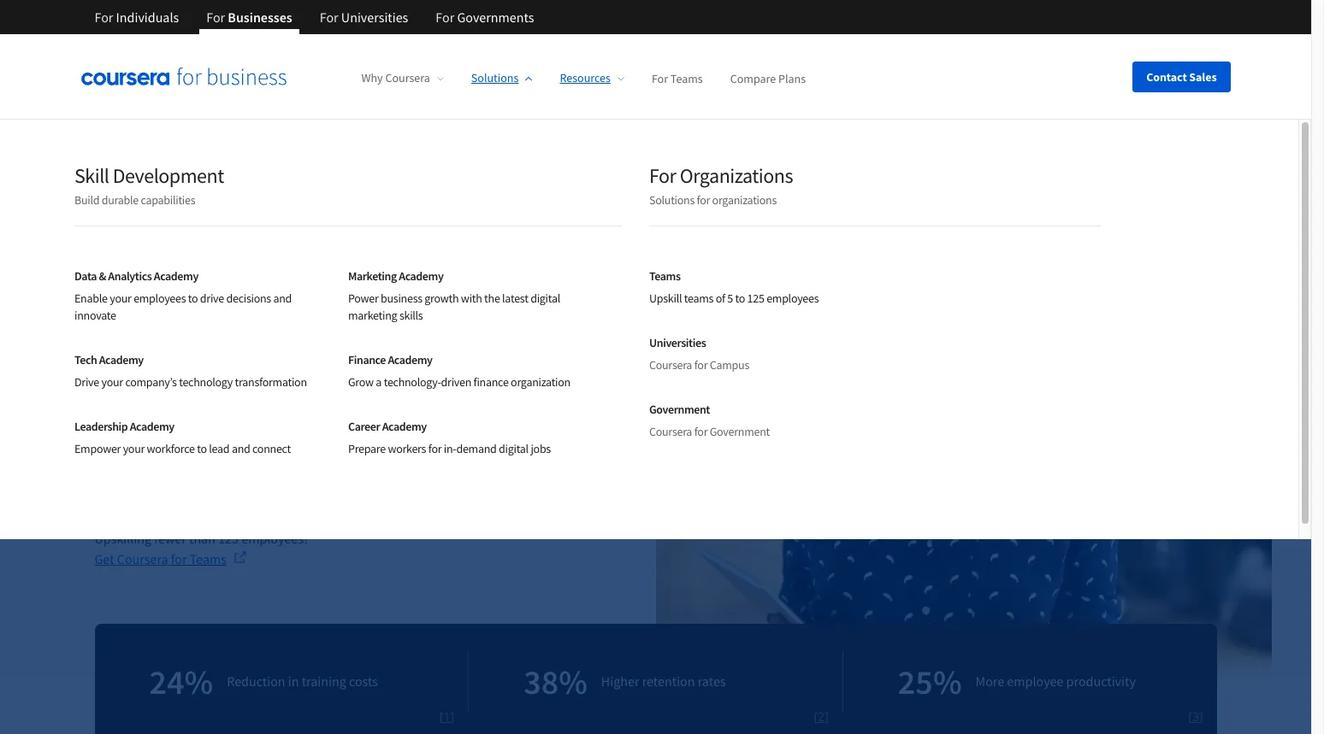 Task type: describe. For each thing, give the bounding box(es) containing it.
data
[[74, 269, 97, 284]]

advantage
[[367, 222, 598, 291]]

finance academy grow a technology-driven finance organization
[[348, 352, 571, 390]]

enable
[[74, 291, 108, 306]]

technology
[[179, 375, 233, 390]]

teams upskill teams of 5 to 125 employees
[[649, 269, 819, 306]]

to inside data & analytics academy enable your employees to drive decisions and innovate
[[188, 291, 198, 306]]

digital inside marketing academy power business growth with the latest digital marketing skills
[[531, 291, 560, 306]]

to for teams upskill teams of 5 to 125 employees
[[735, 291, 745, 306]]

banner navigation
[[81, 0, 548, 47]]

compare plans
[[730, 70, 806, 86]]

contact sales
[[1147, 69, 1217, 84]]

reduction
[[227, 673, 285, 690]]

academy for career academy prepare workers for in-demand digital jobs
[[382, 419, 427, 435]]

solutions inside for organizations solutions for organizations
[[649, 192, 695, 208]]

critical
[[182, 305, 219, 323]]

finance
[[348, 352, 386, 368]]

teams inside teams upskill teams of 5 to 125 employees
[[649, 269, 681, 284]]

2
[[818, 709, 825, 725]]

of
[[716, 291, 725, 306]]

driven
[[441, 375, 471, 390]]

in-
[[444, 441, 456, 457]]

retention
[[642, 673, 695, 690]]

0 vertical spatial solutions
[[471, 70, 519, 86]]

sales
[[1189, 69, 1217, 84]]

individuals
[[116, 9, 179, 26]]

than
[[189, 530, 216, 547]]

higher
[[601, 673, 639, 690]]

rates
[[698, 673, 726, 690]]

tech academy drive your company's technology transformation
[[74, 352, 307, 390]]

for teams link
[[652, 70, 703, 86]]

workforce
[[147, 441, 195, 457]]

coursera for get
[[117, 551, 168, 568]]

to for leadership academy empower your workforce to lead and connect
[[197, 441, 207, 457]]

upskilling
[[95, 530, 152, 547]]

business
[[381, 291, 422, 306]]

lower training costs without sacrificing quality
[[118, 364, 372, 381]]

more employee productivity
[[976, 673, 1136, 690]]

for businesses
[[206, 9, 292, 26]]

government coursera for government
[[649, 402, 770, 440]]

connect
[[252, 441, 291, 457]]

compare plans link
[[730, 70, 806, 86]]

quality
[[334, 364, 372, 381]]

academy inside data & analytics academy enable your employees to drive decisions and innovate
[[154, 269, 198, 284]]

in
[[288, 673, 299, 690]]

0 horizontal spatial 125
[[218, 530, 239, 547]]

you
[[323, 305, 344, 323]]

with inside marketing academy power business growth with the latest digital marketing skills
[[461, 291, 482, 306]]

career
[[348, 419, 380, 435]]

workers
[[388, 441, 426, 457]]

marketing
[[348, 308, 397, 323]]

make talent your competitive advantage
[[95, 168, 598, 291]]

for for government coursera for government
[[694, 424, 708, 440]]

for for governments
[[436, 9, 454, 26]]

capabilities
[[141, 192, 195, 208]]

organization
[[511, 375, 571, 390]]

compare
[[730, 70, 776, 86]]

drive
[[200, 291, 224, 306]]

0 horizontal spatial skills
[[222, 305, 249, 323]]

employee
[[1007, 673, 1064, 690]]

tech
[[74, 352, 97, 368]]

resources link
[[560, 70, 624, 86]]

development
[[113, 163, 224, 189]]

for organizations solutions for organizations
[[649, 163, 793, 208]]

and inside data & analytics academy enable your employees to drive decisions and innovate
[[273, 291, 292, 306]]

5
[[727, 291, 733, 306]]

universities inside the universities coursera for campus
[[649, 335, 706, 351]]

decisions
[[226, 291, 271, 306]]

durable
[[102, 192, 139, 208]]

upskilling fewer than 125 employees?
[[95, 530, 309, 547]]

1 horizontal spatial costs
[[349, 673, 378, 690]]

academy for tech academy drive your company's technology transformation
[[99, 352, 144, 368]]

finance
[[474, 375, 509, 390]]

[ 1 ]
[[440, 709, 454, 725]]

transformation
[[235, 375, 307, 390]]

coursera for why
[[385, 70, 430, 86]]

for governments
[[436, 9, 534, 26]]

plans
[[778, 70, 806, 86]]

analytics
[[108, 269, 152, 284]]

drive
[[74, 375, 99, 390]]

coursera for business image
[[81, 68, 286, 85]]

2 vertical spatial teams
[[190, 551, 227, 568]]

more
[[976, 673, 1005, 690]]

marketing
[[348, 269, 397, 284]]

solutions link
[[471, 70, 532, 86]]

competitive
[[95, 222, 358, 291]]

for for universities
[[320, 9, 338, 26]]

digital inside career academy prepare workers for in-demand digital jobs
[[499, 441, 529, 457]]

resources
[[560, 70, 611, 86]]



Task type: vqa. For each thing, say whether or not it's contained in the screenshot.
Show notifications image on the top right of page
no



Task type: locate. For each thing, give the bounding box(es) containing it.
0 horizontal spatial costs
[[200, 364, 228, 381]]

coursera for government
[[649, 424, 692, 440]]

1 vertical spatial 125
[[218, 530, 239, 547]]

prepare
[[348, 441, 386, 457]]

why coursera
[[361, 70, 430, 86]]

jobs
[[531, 441, 551, 457]]

your right empower
[[123, 441, 145, 457]]

reduction in training costs
[[227, 673, 378, 690]]

0 vertical spatial training
[[155, 364, 198, 381]]

universities up 'why'
[[341, 9, 408, 26]]

training right lower
[[155, 364, 198, 381]]

0 horizontal spatial with
[[251, 305, 276, 323]]

employees?
[[241, 530, 309, 547]]

38%
[[524, 661, 588, 704]]

for down the universities coursera for campus
[[694, 424, 708, 440]]

your
[[361, 168, 462, 236], [110, 291, 131, 306], [101, 375, 123, 390], [123, 441, 145, 457]]

1 horizontal spatial and
[[273, 291, 292, 306]]

and right decisions
[[273, 291, 292, 306]]

1 vertical spatial digital
[[499, 441, 529, 457]]

25%
[[898, 661, 962, 704]]

125 right than
[[218, 530, 239, 547]]

] for 38%
[[825, 709, 829, 725]]

growth
[[425, 291, 459, 306]]

organizations
[[680, 163, 793, 189]]

to left drive
[[188, 291, 198, 306]]

talent
[[221, 168, 351, 236]]

3 ] from the left
[[1199, 709, 1203, 725]]

2 ] from the left
[[825, 709, 829, 725]]

1 horizontal spatial training
[[302, 673, 346, 690]]

empower
[[74, 441, 121, 457]]

organizations
[[712, 192, 777, 208]]

costs left without
[[200, 364, 228, 381]]

coursera inside the universities coursera for campus
[[649, 358, 692, 373]]

your down the analytics
[[110, 291, 131, 306]]

for for individuals
[[95, 9, 113, 26]]

employees inside data & analytics academy enable your employees to drive decisions and innovate
[[134, 291, 186, 306]]

higher retention rates
[[601, 673, 726, 690]]

1 ] from the left
[[450, 709, 454, 725]]

trust
[[368, 305, 394, 323]]

with left content
[[251, 305, 276, 323]]

for inside the universities coursera for campus
[[694, 358, 708, 373]]

your inside tech academy drive your company's technology transformation
[[101, 375, 123, 390]]

to inside teams upskill teams of 5 to 125 employees
[[735, 291, 745, 306]]

1 vertical spatial solutions
[[649, 192, 695, 208]]

academy inside "finance academy grow a technology-driven finance organization"
[[388, 352, 433, 368]]

teams
[[671, 70, 703, 86], [649, 269, 681, 284], [190, 551, 227, 568]]

0 vertical spatial government
[[649, 402, 710, 417]]

academy for marketing academy power business growth with the latest digital marketing skills
[[399, 269, 444, 284]]

coursera left campus
[[649, 358, 692, 373]]

1 horizontal spatial 125
[[747, 291, 765, 306]]

0 vertical spatial teams
[[671, 70, 703, 86]]

0 horizontal spatial digital
[[499, 441, 529, 457]]

[ for 25%
[[1189, 709, 1192, 725]]

24%
[[149, 661, 213, 704]]

your inside data & analytics academy enable your employees to drive decisions and innovate
[[110, 291, 131, 306]]

for
[[95, 9, 113, 26], [206, 9, 225, 26], [320, 9, 338, 26], [436, 9, 454, 26], [652, 70, 668, 86], [649, 163, 676, 189]]

lead
[[209, 441, 230, 457]]

employees down the analytics
[[134, 291, 186, 306]]

2 [ from the left
[[814, 709, 818, 725]]

universities inside banner navigation
[[341, 9, 408, 26]]

] for 25%
[[1199, 709, 1203, 725]]

get coursera for teams
[[95, 551, 227, 568]]

for down organizations
[[697, 192, 710, 208]]

fewer
[[154, 530, 186, 547]]

your up marketing
[[361, 168, 462, 236]]

marketing academy power business growth with the latest digital marketing skills
[[348, 269, 560, 323]]

build
[[74, 192, 99, 208]]

for for organizations
[[649, 163, 676, 189]]

power
[[348, 291, 379, 306]]

academy for leadership academy empower your workforce to lead and connect
[[130, 419, 174, 435]]

0 horizontal spatial ]
[[450, 709, 454, 725]]

coursera inside get coursera for teams link
[[117, 551, 168, 568]]

0 horizontal spatial universities
[[341, 9, 408, 26]]

[
[[440, 709, 444, 725], [814, 709, 818, 725], [1189, 709, 1192, 725]]

for for get coursera for teams
[[171, 551, 187, 568]]

government
[[649, 402, 710, 417], [710, 424, 770, 440]]

to left lead
[[197, 441, 207, 457]]

academy up workforce
[[130, 419, 174, 435]]

[ for 38%
[[814, 709, 818, 725]]

125 inside teams upskill teams of 5 to 125 employees
[[747, 291, 765, 306]]

academy up technology-
[[388, 352, 433, 368]]

academy inside leadership academy empower your workforce to lead and connect
[[130, 419, 174, 435]]

why coursera link
[[361, 70, 444, 86]]

[ 2 ]
[[814, 709, 829, 725]]

demand
[[456, 441, 497, 457]]

solutions down governments
[[471, 70, 519, 86]]

0 vertical spatial 125
[[747, 291, 765, 306]]

1 vertical spatial teams
[[649, 269, 681, 284]]

for universities
[[320, 9, 408, 26]]

businesses
[[228, 9, 292, 26]]

content
[[278, 305, 321, 323]]

government down the universities coursera for campus
[[649, 402, 710, 417]]

0 horizontal spatial [
[[440, 709, 444, 725]]

and inside leadership academy empower your workforce to lead and connect
[[232, 441, 250, 457]]

academy
[[154, 269, 198, 284], [399, 269, 444, 284], [99, 352, 144, 368], [388, 352, 433, 368], [130, 419, 174, 435], [382, 419, 427, 435]]

2 horizontal spatial [
[[1189, 709, 1192, 725]]

teams up upskill
[[649, 269, 681, 284]]

for left organizations
[[649, 163, 676, 189]]

1 horizontal spatial [
[[814, 709, 818, 725]]

academy inside career academy prepare workers for in-demand digital jobs
[[382, 419, 427, 435]]

0 horizontal spatial training
[[155, 364, 198, 381]]

strengthen
[[118, 305, 180, 323]]

&
[[99, 269, 106, 284]]

3
[[1192, 709, 1199, 725]]

2 employees from the left
[[767, 291, 819, 306]]

governments
[[457, 9, 534, 26]]

your inside the 'make talent your competitive advantage'
[[361, 168, 462, 236]]

universities down upskill
[[649, 335, 706, 351]]

0 vertical spatial costs
[[200, 364, 228, 381]]

employees right 5
[[767, 291, 819, 306]]

upskill
[[649, 291, 682, 306]]

the
[[484, 291, 500, 306]]

[ for 24%
[[440, 709, 444, 725]]

skills right critical
[[222, 305, 249, 323]]

technology-
[[384, 375, 441, 390]]

get
[[95, 551, 114, 568]]

academy up business
[[399, 269, 444, 284]]

for left the in-
[[428, 441, 442, 457]]

1 vertical spatial and
[[232, 441, 250, 457]]

for right businesses
[[320, 9, 338, 26]]

1 horizontal spatial universities
[[649, 335, 706, 351]]

1 horizontal spatial with
[[461, 291, 482, 306]]

0 horizontal spatial employees
[[134, 291, 186, 306]]

0 vertical spatial and
[[273, 291, 292, 306]]

1 [ from the left
[[440, 709, 444, 725]]

employees inside teams upskill teams of 5 to 125 employees
[[767, 291, 819, 306]]

can
[[346, 305, 366, 323]]

for left individuals
[[95, 9, 113, 26]]

for down fewer
[[171, 551, 187, 568]]

for left businesses
[[206, 9, 225, 26]]

strengthen critical skills with content you can trust
[[118, 305, 394, 323]]

for inside for organizations solutions for organizations
[[649, 163, 676, 189]]

0 horizontal spatial and
[[232, 441, 250, 457]]

1 horizontal spatial solutions
[[649, 192, 695, 208]]

coursera
[[385, 70, 430, 86], [649, 358, 692, 373], [649, 424, 692, 440], [117, 551, 168, 568]]

0 vertical spatial universities
[[341, 9, 408, 26]]

a
[[376, 375, 382, 390]]

coursera inside the government coursera for government
[[649, 424, 692, 440]]

digital
[[531, 291, 560, 306], [499, 441, 529, 457]]

for left campus
[[694, 358, 708, 373]]

why
[[361, 70, 383, 86]]

1 vertical spatial universities
[[649, 335, 706, 351]]

skills
[[222, 305, 249, 323], [399, 308, 423, 323]]

1 employees from the left
[[134, 291, 186, 306]]

2 horizontal spatial ]
[[1199, 709, 1203, 725]]

contact
[[1147, 69, 1187, 84]]

costs right in
[[349, 673, 378, 690]]

academy for finance academy grow a technology-driven finance organization
[[388, 352, 433, 368]]

campus
[[710, 358, 749, 373]]

coursera down the universities coursera for campus
[[649, 424, 692, 440]]

digital right latest
[[531, 291, 560, 306]]

make
[[95, 168, 212, 236]]

for for universities coursera for campus
[[694, 358, 708, 373]]

productivity
[[1066, 673, 1136, 690]]

for for teams
[[652, 70, 668, 86]]

innovate
[[74, 308, 116, 323]]

academy up workers
[[382, 419, 427, 435]]

for right resources link
[[652, 70, 668, 86]]

3 [ from the left
[[1189, 709, 1192, 725]]

for inside the government coursera for government
[[694, 424, 708, 440]]

coursera down upskilling
[[117, 551, 168, 568]]

solutions
[[471, 70, 519, 86], [649, 192, 695, 208]]

125
[[747, 291, 765, 306], [218, 530, 239, 547]]

coursera for universities
[[649, 358, 692, 373]]

academy inside marketing academy power business growth with the latest digital marketing skills
[[399, 269, 444, 284]]

and right lead
[[232, 441, 250, 457]]

for for businesses
[[206, 9, 225, 26]]

academy up critical
[[154, 269, 198, 284]]

company's
[[125, 375, 177, 390]]

to inside leadership academy empower your workforce to lead and connect
[[197, 441, 207, 457]]

employees
[[134, 291, 186, 306], [767, 291, 819, 306]]

solutions down organizations
[[649, 192, 695, 208]]

government down campus
[[710, 424, 770, 440]]

academy inside tech academy drive your company's technology transformation
[[99, 352, 144, 368]]

data & analytics academy enable your employees to drive decisions and innovate
[[74, 269, 292, 323]]

without
[[230, 364, 274, 381]]

your inside leadership academy empower your workforce to lead and connect
[[123, 441, 145, 457]]

1 vertical spatial training
[[302, 673, 346, 690]]

1 horizontal spatial ]
[[825, 709, 829, 725]]

for inside career academy prepare workers for in-demand digital jobs
[[428, 441, 442, 457]]

125 right 5
[[747, 291, 765, 306]]

to
[[188, 291, 198, 306], [735, 291, 745, 306], [197, 441, 207, 457]]

training right in
[[302, 673, 346, 690]]

with left the
[[461, 291, 482, 306]]

for individuals
[[95, 9, 179, 26]]

1 horizontal spatial skills
[[399, 308, 423, 323]]

leadership
[[74, 419, 128, 435]]

1 vertical spatial costs
[[349, 673, 378, 690]]

latest
[[502, 291, 528, 306]]

universities coursera for campus
[[649, 335, 749, 373]]

coursera right 'why'
[[385, 70, 430, 86]]

skill development build durable capabilities
[[74, 163, 224, 208]]

skills down business
[[399, 308, 423, 323]]

your right drive
[[101, 375, 123, 390]]

digital left jobs
[[499, 441, 529, 457]]

teams down than
[[190, 551, 227, 568]]

skill
[[74, 163, 109, 189]]

for teams
[[652, 70, 703, 86]]

0 vertical spatial digital
[[531, 291, 560, 306]]

for left governments
[[436, 9, 454, 26]]

grow
[[348, 375, 374, 390]]

1 horizontal spatial digital
[[531, 291, 560, 306]]

] for 24%
[[450, 709, 454, 725]]

1 vertical spatial government
[[710, 424, 770, 440]]

academy right tech on the left
[[99, 352, 144, 368]]

skills inside marketing academy power business growth with the latest digital marketing skills
[[399, 308, 423, 323]]

for inside for organizations solutions for organizations
[[697, 192, 710, 208]]

sacrificing
[[276, 364, 332, 381]]

to right 5
[[735, 291, 745, 306]]

teams left compare
[[671, 70, 703, 86]]

1 horizontal spatial employees
[[767, 291, 819, 306]]

leadership academy empower your workforce to lead and connect
[[74, 419, 291, 457]]

0 horizontal spatial solutions
[[471, 70, 519, 86]]

1
[[444, 709, 450, 725]]



